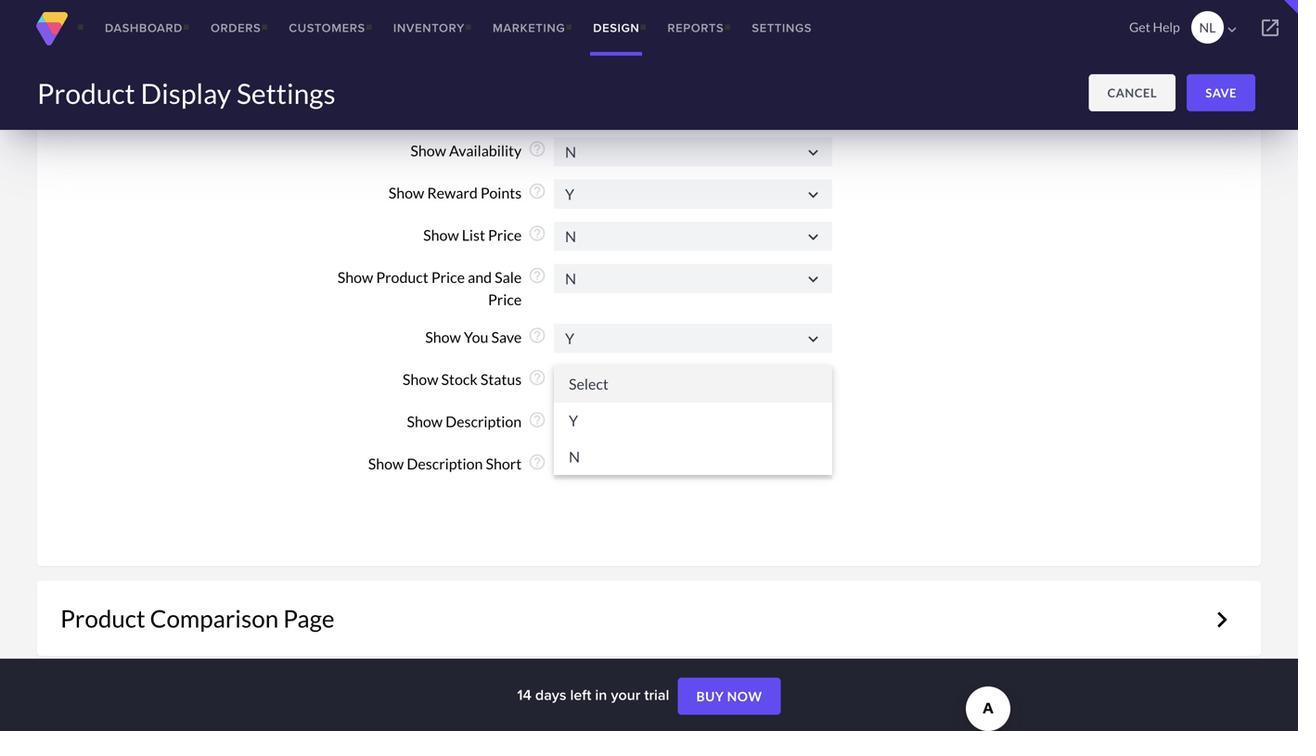 Task type: describe. For each thing, give the bounding box(es) containing it.
show for show you save help_outline
[[425, 328, 461, 346]]

trial
[[645, 684, 670, 706]]

display rows help_outline
[[435, 29, 547, 48]]

design
[[593, 19, 640, 37]]

show for show description help_outline
[[407, 413, 443, 431]]

comparison
[[150, 604, 279, 633]]

orders
[[211, 19, 261, 37]]

description for short
[[407, 455, 483, 473]]

cancel
[[1108, 85, 1158, 100]]

marketing
[[493, 19, 566, 37]]

buy now link
[[678, 678, 781, 715]]

nl 
[[1200, 19, 1241, 38]]

left
[[570, 684, 592, 706]]

help_outline inside show reward points help_outline
[[528, 182, 547, 201]]

rows
[[486, 30, 522, 48]]

show for show description short help_outline
[[368, 455, 404, 473]]

2 vertical spatial price
[[488, 291, 522, 309]]

and
[[468, 268, 492, 287]]

 link
[[1243, 0, 1299, 56]]

 for show product price and sale price help_outline
[[804, 270, 823, 289]]

show product price and sale price help_outline
[[338, 267, 547, 309]]

0 vertical spatial save
[[1206, 85, 1237, 100]]

expand_more
[[1207, 604, 1238, 636]]

product for product comparison page
[[60, 604, 145, 633]]

show description help_outline
[[407, 411, 547, 431]]


[[1224, 22, 1241, 38]]

you
[[464, 328, 489, 346]]

product display settings
[[37, 77, 336, 110]]

dashboard
[[105, 19, 183, 37]]


[[1260, 17, 1282, 39]]

show stock status help_outline
[[403, 369, 547, 389]]

get
[[1130, 19, 1151, 35]]

buy now
[[697, 689, 763, 705]]

days
[[536, 684, 567, 706]]

14 days left in your trial
[[517, 684, 673, 706]]

select
[[569, 375, 609, 393]]

show you save help_outline
[[425, 326, 547, 346]]

help_outline inside show stock status help_outline
[[528, 369, 547, 387]]

your
[[611, 684, 641, 706]]

display inside display rows help_outline
[[435, 30, 483, 48]]

reports
[[668, 19, 724, 37]]

show for show reward points help_outline
[[389, 184, 424, 202]]

in
[[595, 684, 607, 706]]

show for show stock status help_outline
[[403, 370, 439, 389]]

description for help_outline
[[446, 413, 522, 431]]

list
[[462, 226, 485, 244]]

reward
[[427, 184, 478, 202]]

availability
[[449, 142, 522, 160]]



Task type: locate. For each thing, give the bounding box(es) containing it.
5  from the top
[[804, 330, 823, 349]]

help_outline right you
[[528, 326, 547, 345]]

3 help_outline from the top
[[528, 182, 547, 201]]

1  from the top
[[804, 143, 823, 163]]

7 help_outline from the top
[[528, 369, 547, 387]]

0 vertical spatial product
[[37, 77, 135, 110]]

help_outline inside show product price and sale price help_outline
[[528, 267, 547, 285]]


[[804, 143, 823, 163], [804, 185, 823, 205], [804, 228, 823, 247], [804, 270, 823, 289], [804, 330, 823, 349], [804, 456, 823, 476]]

help_outline inside display rows help_outline
[[528, 29, 547, 47]]

display down dashboard link
[[141, 77, 231, 110]]

2  from the top
[[804, 185, 823, 205]]

help_outline inside show you save help_outline
[[528, 326, 547, 345]]

None text field
[[554, 138, 833, 167], [554, 222, 833, 251], [554, 138, 833, 167], [554, 222, 833, 251]]

y
[[569, 412, 578, 430]]

show reward points help_outline
[[389, 182, 547, 202]]

show availability help_outline
[[411, 140, 547, 160]]

show inside show availability help_outline
[[411, 142, 446, 160]]

 for show you save help_outline
[[804, 330, 823, 349]]

show list price help_outline
[[423, 224, 547, 244]]

4  from the top
[[804, 270, 823, 289]]

customers
[[289, 19, 366, 37]]

show inside show stock status help_outline
[[403, 370, 439, 389]]

description inside show description short help_outline
[[407, 455, 483, 473]]

description down show stock status help_outline
[[446, 413, 522, 431]]

0 horizontal spatial settings
[[237, 77, 336, 110]]

product for product display settings
[[37, 77, 135, 110]]

4 help_outline from the top
[[528, 224, 547, 243]]

price left and
[[431, 268, 465, 287]]

price for help_outline
[[488, 226, 522, 244]]

save down ''
[[1206, 85, 1237, 100]]

0 vertical spatial description
[[446, 413, 522, 431]]

stock
[[441, 370, 478, 389]]

page
[[283, 604, 335, 633]]

show for show product price and sale price help_outline
[[338, 268, 373, 287]]

1 help_outline from the top
[[528, 29, 547, 47]]

show inside show product price and sale price help_outline
[[338, 268, 373, 287]]

1 vertical spatial display
[[141, 77, 231, 110]]

description
[[446, 413, 522, 431], [407, 455, 483, 473]]

help_outline inside show description help_outline
[[528, 411, 547, 429]]

0 horizontal spatial display
[[141, 77, 231, 110]]

show for show availability help_outline
[[411, 142, 446, 160]]

settings
[[752, 19, 812, 37], [237, 77, 336, 110]]

show inside show reward points help_outline
[[389, 184, 424, 202]]

show inside show list price help_outline
[[423, 226, 459, 244]]

help
[[1153, 19, 1181, 35]]

1 horizontal spatial settings
[[752, 19, 812, 37]]

help_outline right points
[[528, 182, 547, 201]]

3  from the top
[[804, 228, 823, 247]]

price right list
[[488, 226, 522, 244]]

 for show reward points help_outline
[[804, 185, 823, 205]]

description down show description help_outline on the left
[[407, 455, 483, 473]]

help_outline right availability
[[528, 140, 547, 158]]

display left rows
[[435, 30, 483, 48]]

0 vertical spatial display
[[435, 30, 483, 48]]

1 horizontal spatial display
[[435, 30, 483, 48]]

now
[[727, 689, 763, 705]]

product inside show product price and sale price help_outline
[[376, 268, 429, 287]]

inventory
[[393, 19, 465, 37]]

help_outline left y at the left
[[528, 411, 547, 429]]

None text field
[[554, 180, 833, 209], [554, 264, 833, 294], [554, 324, 833, 353], [554, 180, 833, 209], [554, 264, 833, 294], [554, 324, 833, 353]]

0 horizontal spatial save
[[492, 328, 522, 346]]

save inside show you save help_outline
[[492, 328, 522, 346]]

save link
[[1187, 74, 1256, 111]]

short
[[486, 455, 522, 473]]

save right you
[[492, 328, 522, 346]]

 for show list price help_outline
[[804, 228, 823, 247]]

price for and
[[431, 268, 465, 287]]

help_outline right list
[[528, 224, 547, 243]]

help_outline inside show list price help_outline
[[528, 224, 547, 243]]

6  from the top
[[804, 456, 823, 476]]

show inside show description help_outline
[[407, 413, 443, 431]]

status
[[481, 370, 522, 389]]

price down sale
[[488, 291, 522, 309]]

help_outline right short
[[528, 453, 547, 472]]

0 vertical spatial settings
[[752, 19, 812, 37]]

9 help_outline from the top
[[528, 453, 547, 472]]

help_outline inside show description short help_outline
[[528, 453, 547, 472]]

n
[[569, 448, 580, 466]]

1 horizontal spatial save
[[1206, 85, 1237, 100]]

price
[[488, 226, 522, 244], [431, 268, 465, 287], [488, 291, 522, 309]]

6 help_outline from the top
[[528, 326, 547, 345]]

1 vertical spatial settings
[[237, 77, 336, 110]]

1 vertical spatial price
[[431, 268, 465, 287]]

show for show list price help_outline
[[423, 226, 459, 244]]

product comparison page
[[60, 604, 335, 633]]

settings down customers
[[237, 77, 336, 110]]

1 vertical spatial description
[[407, 455, 483, 473]]

price inside show list price help_outline
[[488, 226, 522, 244]]

save
[[1206, 85, 1237, 100], [492, 328, 522, 346]]

get help
[[1130, 19, 1181, 35]]

sale
[[495, 268, 522, 287]]

settings right reports
[[752, 19, 812, 37]]

0 vertical spatial price
[[488, 226, 522, 244]]

product
[[37, 77, 135, 110], [376, 268, 429, 287], [60, 604, 145, 633]]

help_outline
[[528, 29, 547, 47], [528, 140, 547, 158], [528, 182, 547, 201], [528, 224, 547, 243], [528, 267, 547, 285], [528, 326, 547, 345], [528, 369, 547, 387], [528, 411, 547, 429], [528, 453, 547, 472]]

8 help_outline from the top
[[528, 411, 547, 429]]

2 vertical spatial product
[[60, 604, 145, 633]]

5 help_outline from the top
[[528, 267, 547, 285]]

buy
[[697, 689, 724, 705]]

help_outline right sale
[[528, 267, 547, 285]]

dashboard link
[[91, 0, 197, 56]]

show
[[411, 142, 446, 160], [389, 184, 424, 202], [423, 226, 459, 244], [338, 268, 373, 287], [425, 328, 461, 346], [403, 370, 439, 389], [407, 413, 443, 431], [368, 455, 404, 473]]

nl
[[1200, 19, 1216, 35]]

show description short help_outline
[[368, 453, 547, 473]]

cancel link
[[1089, 74, 1176, 111]]

show inside show description short help_outline
[[368, 455, 404, 473]]

help_outline right 'status'
[[528, 369, 547, 387]]

14
[[517, 684, 532, 706]]

1 vertical spatial save
[[492, 328, 522, 346]]

help_outline inside show availability help_outline
[[528, 140, 547, 158]]

help_outline right rows
[[528, 29, 547, 47]]

points
[[481, 184, 522, 202]]

1 vertical spatial product
[[376, 268, 429, 287]]

 for show availability help_outline
[[804, 143, 823, 163]]

2 help_outline from the top
[[528, 140, 547, 158]]

show inside show you save help_outline
[[425, 328, 461, 346]]

description inside show description help_outline
[[446, 413, 522, 431]]

display
[[435, 30, 483, 48], [141, 77, 231, 110]]



Task type: vqa. For each thing, say whether or not it's contained in the screenshot.
TO
no



